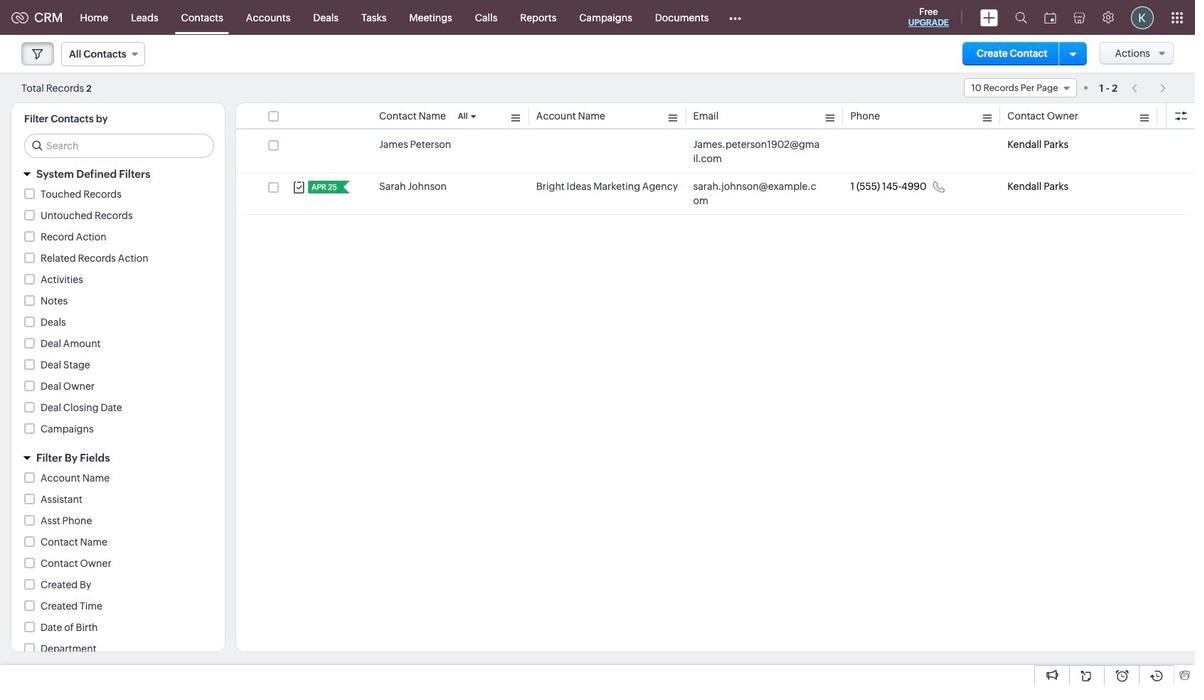 Task type: locate. For each thing, give the bounding box(es) containing it.
calendar image
[[1045, 12, 1057, 23]]

None field
[[61, 42, 145, 66], [964, 78, 1077, 97], [61, 42, 145, 66], [964, 78, 1077, 97]]

profile image
[[1131, 6, 1154, 29]]

row group
[[236, 131, 1196, 215]]

navigation
[[1125, 78, 1174, 98]]

profile element
[[1123, 0, 1163, 35]]

Search text field
[[25, 134, 213, 157]]

search image
[[1015, 11, 1028, 23]]



Task type: describe. For each thing, give the bounding box(es) containing it.
Other Modules field
[[720, 6, 751, 29]]

create menu element
[[972, 0, 1007, 35]]

logo image
[[11, 12, 28, 23]]

create menu image
[[981, 9, 998, 26]]

search element
[[1007, 0, 1036, 35]]



Task type: vqa. For each thing, say whether or not it's contained in the screenshot.
Tab List
no



